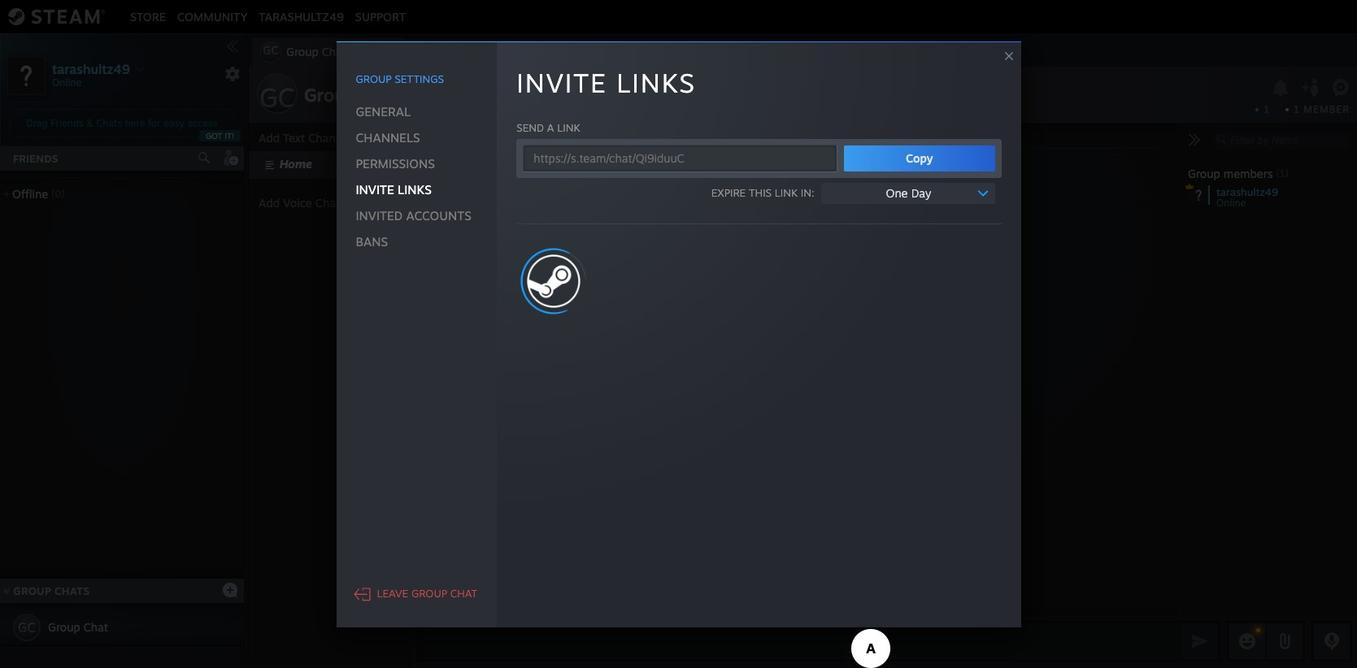 Task type: vqa. For each thing, say whether or not it's contained in the screenshot.
leftmost Invite
yes



Task type: locate. For each thing, give the bounding box(es) containing it.
friends left &
[[51, 117, 84, 129]]

tarashultz49 online
[[1217, 185, 1278, 209]]

group inside gc group chat
[[286, 45, 319, 59]]

1 vertical spatial channel
[[315, 196, 359, 210]]

a
[[547, 121, 554, 134]]

1
[[1264, 103, 1270, 115], [1294, 103, 1300, 115]]

1 horizontal spatial link
[[775, 186, 798, 199]]

link for a
[[557, 121, 580, 134]]

tarashultz49 down members
[[1217, 185, 1278, 198]]

create a group chat image
[[222, 582, 238, 598]]

invite up a
[[517, 66, 607, 99]]

group chat
[[304, 84, 400, 106], [48, 620, 108, 634]]

add
[[259, 131, 280, 145], [259, 196, 280, 210]]

1 vertical spatial invite
[[356, 182, 394, 197]]

tarashultz49 link
[[253, 9, 350, 23]]

0 vertical spatial invite links
[[517, 66, 696, 99]]

manage group chat settings image
[[1332, 79, 1353, 100]]

submit image
[[1190, 631, 1211, 652]]

chats right collapse chats list image
[[54, 585, 90, 598]]

None text field
[[523, 144, 837, 172]]

friday, november 17, 2023
[[598, 144, 701, 153]]

1 vertical spatial friends
[[13, 152, 58, 165]]

support
[[355, 9, 406, 23]]

1 vertical spatial add
[[259, 196, 280, 210]]

send a link
[[517, 121, 580, 134]]

0 horizontal spatial links
[[398, 182, 432, 197]]

0 vertical spatial channel
[[308, 131, 352, 145]]

chat
[[322, 45, 346, 59], [361, 84, 400, 106], [450, 587, 478, 600], [84, 620, 108, 634]]

friends down drag
[[13, 152, 58, 165]]

group
[[286, 45, 319, 59], [356, 72, 392, 85], [304, 84, 356, 106], [1188, 167, 1220, 181], [13, 585, 51, 598], [411, 587, 447, 600], [48, 620, 80, 634]]

1 vertical spatial group chat
[[48, 620, 108, 634]]

2 1 from the left
[[1294, 103, 1300, 115]]

0 vertical spatial link
[[557, 121, 580, 134]]

voice
[[283, 196, 312, 210]]

expire
[[711, 186, 746, 199]]

this
[[749, 186, 772, 199]]

day
[[911, 186, 931, 200]]

offline
[[12, 187, 48, 201]]

0 vertical spatial gc
[[263, 43, 279, 57]]

group chat up channels
[[304, 84, 400, 106]]

links
[[617, 66, 696, 99], [398, 182, 432, 197]]

gc inside gc group chat
[[263, 43, 279, 57]]

links up invited accounts
[[398, 182, 432, 197]]

for
[[148, 117, 161, 129]]

chat down tarashultz49 link
[[322, 45, 346, 59]]

tarashultz49 up gc group chat
[[259, 9, 344, 23]]

0 vertical spatial tarashultz49
[[259, 9, 344, 23]]

0 vertical spatial chats
[[96, 117, 122, 129]]

1 vertical spatial links
[[398, 182, 432, 197]]

link left in:
[[775, 186, 798, 199]]

link right a
[[557, 121, 580, 134]]

1 1 from the left
[[1264, 103, 1270, 115]]

channel
[[308, 131, 352, 145], [315, 196, 359, 210]]

link
[[557, 121, 580, 134], [775, 186, 798, 199]]

0 horizontal spatial link
[[557, 121, 580, 134]]

tarashultz49 up &
[[52, 61, 130, 77]]

gc up text at the top of page
[[260, 81, 295, 114]]

general
[[356, 104, 411, 119]]

0 vertical spatial group chat
[[304, 84, 400, 106]]

1 horizontal spatial 1
[[1294, 103, 1300, 115]]

1 vertical spatial chats
[[54, 585, 90, 598]]

gc group chat
[[263, 43, 346, 59]]

1 up filter by name text box
[[1264, 103, 1270, 115]]

invite links
[[517, 66, 696, 99], [356, 182, 432, 197]]

chats right &
[[96, 117, 122, 129]]

17,
[[667, 144, 678, 153]]

1 horizontal spatial chats
[[96, 117, 122, 129]]

0 vertical spatial friends
[[51, 117, 84, 129]]

0 vertical spatial add
[[259, 131, 280, 145]]

invite
[[517, 66, 607, 99], [356, 182, 394, 197]]

friends
[[51, 117, 84, 129], [13, 152, 58, 165]]

gc down collapse chats list image
[[18, 620, 36, 636]]

1 vertical spatial invite links
[[356, 182, 432, 197]]

channel right text at the top of page
[[308, 131, 352, 145]]

group chat down group chats
[[48, 620, 108, 634]]

invite links down permissions on the top left of page
[[356, 182, 432, 197]]

2 add from the top
[[259, 196, 280, 210]]

in:
[[801, 186, 814, 199]]

manage notification settings image
[[1270, 79, 1291, 97]]

add left the voice
[[259, 196, 280, 210]]

1 horizontal spatial invite
[[517, 66, 607, 99]]

chat inside gc group chat
[[322, 45, 346, 59]]

channel right the voice
[[315, 196, 359, 210]]

text
[[283, 131, 305, 145]]

drag friends & chats here for easy access
[[26, 117, 218, 129]]

2 horizontal spatial tarashultz49
[[1217, 185, 1278, 198]]

invite up invited
[[356, 182, 394, 197]]

None text field
[[416, 621, 1178, 662]]

add left text at the top of page
[[259, 131, 280, 145]]

community link
[[172, 9, 253, 23]]

invite links up friday,
[[517, 66, 696, 99]]

settings
[[395, 72, 444, 85]]

chats
[[96, 117, 122, 129], [54, 585, 90, 598]]

gc down tarashultz49 link
[[263, 43, 279, 57]]

gc
[[263, 43, 279, 57], [260, 81, 295, 114], [18, 620, 36, 636]]

0 vertical spatial links
[[617, 66, 696, 99]]

links up friday, november 17, 2023
[[617, 66, 696, 99]]

add text channel
[[259, 131, 352, 145]]

1 vertical spatial link
[[775, 186, 798, 199]]

add for add text channel
[[259, 131, 280, 145]]

accounts
[[406, 208, 471, 223]]

0 horizontal spatial invite
[[356, 182, 394, 197]]

1 vertical spatial tarashultz49
[[52, 61, 130, 77]]

copy button
[[844, 145, 995, 171]]

store link
[[124, 9, 172, 23]]

0 horizontal spatial 1
[[1264, 103, 1270, 115]]

1 for 1 member
[[1294, 103, 1300, 115]]

tarashultz49
[[259, 9, 344, 23], [52, 61, 130, 77], [1217, 185, 1278, 198]]

1 horizontal spatial tarashultz49
[[259, 9, 344, 23]]

invite a friend to this group chat image
[[1301, 77, 1322, 98]]

1 left 'member'
[[1294, 103, 1300, 115]]

1 horizontal spatial group chat
[[304, 84, 400, 106]]

member
[[1304, 103, 1350, 115]]

invited
[[356, 208, 403, 223]]

one
[[886, 186, 908, 200]]

group settings
[[356, 72, 444, 85]]

group chats
[[13, 585, 90, 598]]

unpin channel list image
[[384, 127, 405, 148]]

1 add from the top
[[259, 131, 280, 145]]



Task type: describe. For each thing, give the bounding box(es) containing it.
collapse member list image
[[1188, 133, 1201, 146]]

channels
[[356, 130, 420, 145]]

channel for add voice channel
[[315, 196, 359, 210]]

0 vertical spatial invite
[[517, 66, 607, 99]]

0 horizontal spatial group chat
[[48, 620, 108, 634]]

group members
[[1188, 167, 1273, 181]]

add for add voice channel
[[259, 196, 280, 210]]

manage friends list settings image
[[224, 66, 241, 82]]

0 horizontal spatial invite links
[[356, 182, 432, 197]]

home
[[280, 157, 312, 171]]

november
[[625, 144, 664, 153]]

easy
[[164, 117, 185, 129]]

friday,
[[598, 144, 623, 153]]

1 for 1
[[1264, 103, 1270, 115]]

members
[[1224, 167, 1273, 181]]

2 vertical spatial tarashultz49
[[1217, 185, 1278, 198]]

drag
[[26, 117, 48, 129]]

close this tab image
[[386, 47, 403, 57]]

store
[[130, 9, 166, 23]]

1 horizontal spatial invite links
[[517, 66, 696, 99]]

permissions
[[356, 156, 435, 171]]

here
[[125, 117, 145, 129]]

online
[[1217, 197, 1246, 209]]

collapse chats list image
[[0, 588, 19, 595]]

send
[[517, 121, 544, 134]]

leave
[[377, 587, 408, 600]]

leave group chat
[[377, 587, 478, 600]]

add voice channel
[[259, 196, 359, 210]]

support link
[[350, 9, 412, 23]]

send special image
[[1275, 632, 1295, 651]]

1 member
[[1294, 103, 1350, 115]]

1 vertical spatial gc
[[260, 81, 295, 114]]

chat up channels
[[361, 84, 400, 106]]

link for this
[[775, 186, 798, 199]]

0 horizontal spatial chats
[[54, 585, 90, 598]]

0 horizontal spatial tarashultz49
[[52, 61, 130, 77]]

channel for add text channel
[[308, 131, 352, 145]]

2023
[[680, 144, 701, 153]]

expire this link in:
[[711, 186, 814, 199]]

copy
[[906, 151, 933, 165]]

bans
[[356, 234, 388, 249]]

invited accounts
[[356, 208, 471, 223]]

1 horizontal spatial links
[[617, 66, 696, 99]]

search my friends list image
[[197, 150, 211, 165]]

chat right the leave
[[450, 587, 478, 600]]

access
[[187, 117, 218, 129]]

add a friend image
[[221, 149, 239, 167]]

2 vertical spatial gc
[[18, 620, 36, 636]]

chat down group chats
[[84, 620, 108, 634]]

community
[[177, 9, 247, 23]]

Filter by Name text field
[[1211, 130, 1351, 151]]

one day
[[886, 186, 931, 200]]

&
[[86, 117, 94, 129]]



